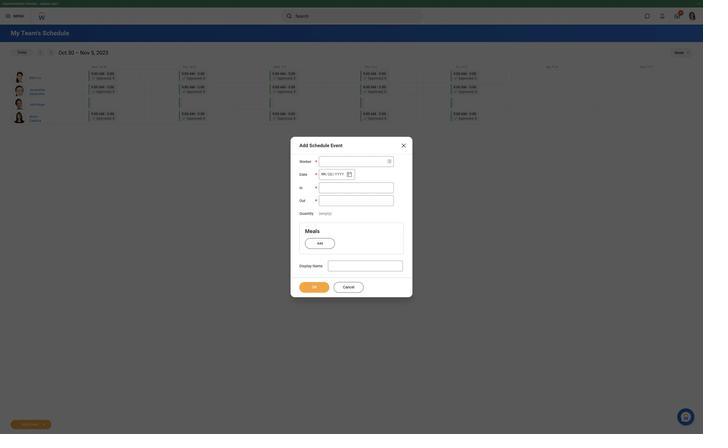 Task type: describe. For each thing, give the bounding box(es) containing it.
julie boyer link
[[29, 102, 45, 107]]

nov
[[80, 49, 90, 56]]

calendar image
[[346, 171, 353, 178]]

add button
[[305, 238, 335, 249]]

team's
[[21, 29, 41, 37]]

-
[[38, 2, 39, 6]]

maria
[[29, 115, 38, 118]]

cancel
[[343, 285, 355, 289]]

liu
[[37, 76, 41, 80]]

today button
[[11, 49, 33, 56]]

my team's schedule main content
[[0, 25, 703, 434]]

quantity
[[300, 211, 314, 216]]

date group
[[319, 169, 355, 180]]

(empty)
[[319, 211, 332, 216]]

jacqueline desjardins
[[29, 88, 45, 96]]

beth
[[29, 76, 36, 80]]

in
[[300, 186, 303, 190]]

display name
[[300, 264, 323, 268]]

2023
[[96, 49, 108, 56]]

close environment banner image
[[698, 2, 701, 5]]

implementation preview -   adeptai_dpt1 banner
[[0, 0, 703, 25]]

Worker field
[[319, 157, 385, 166]]

julie
[[29, 103, 36, 107]]

schedule inside main content
[[43, 29, 69, 37]]

2 / from the left
[[333, 172, 335, 177]]

event
[[331, 143, 343, 148]]

notifications large image
[[660, 13, 665, 19]]

dd
[[328, 172, 333, 177]]

oct 30 – nov 5, 2023
[[59, 49, 108, 56]]

meals add
[[305, 228, 323, 245]]

cancel button
[[334, 282, 364, 293]]

Display Name text field
[[328, 261, 403, 272]]

implementation preview -   adeptai_dpt1
[[2, 2, 58, 6]]

yyyy
[[335, 172, 344, 177]]

maria cardoza link
[[29, 114, 50, 123]]

search image
[[286, 13, 292, 19]]

out
[[300, 199, 306, 203]]

–
[[75, 49, 79, 56]]

beth liu link
[[29, 75, 41, 80]]



Task type: vqa. For each thing, say whether or not it's contained in the screenshot.
Beth Liu link
yes



Task type: locate. For each thing, give the bounding box(es) containing it.
julie boyer
[[29, 103, 45, 107]]

1 horizontal spatial /
[[333, 172, 335, 177]]

0 horizontal spatial schedule
[[43, 29, 69, 37]]

week
[[675, 51, 684, 55]]

chevron left image
[[38, 50, 43, 55]]

maria cardoza
[[29, 115, 41, 122]]

meals dialog
[[291, 137, 413, 297]]

adeptai_dpt1
[[40, 2, 58, 6]]

worker
[[300, 159, 312, 164]]

display
[[300, 264, 312, 268]]

1 horizontal spatial add
[[317, 242, 323, 245]]

5,
[[91, 49, 95, 56]]

desjardins
[[29, 92, 44, 96]]

prompts image
[[386, 158, 393, 165]]

inbox large image
[[675, 13, 680, 19]]

0 horizontal spatial add
[[300, 143, 308, 148]]

/
[[326, 172, 328, 177], [333, 172, 335, 177]]

0 horizontal spatial /
[[326, 172, 328, 177]]

jacqueline
[[29, 88, 45, 92]]

schedule left event
[[309, 143, 330, 148]]

In text field
[[319, 182, 394, 193]]

week button
[[671, 48, 684, 57]]

mm
[[321, 172, 326, 177]]

add inside the meals add
[[317, 242, 323, 245]]

schedule
[[43, 29, 69, 37], [309, 143, 330, 148]]

preview
[[26, 2, 37, 6]]

Out text field
[[319, 195, 394, 206]]

add up "worker"
[[300, 143, 308, 148]]

schedule up chevron right icon
[[43, 29, 69, 37]]

add schedule event
[[300, 143, 343, 148]]

schedule inside meals dialog
[[309, 143, 330, 148]]

/ right dd
[[333, 172, 335, 177]]

0 vertical spatial schedule
[[43, 29, 69, 37]]

1 horizontal spatial schedule
[[309, 143, 330, 148]]

boyer
[[37, 103, 45, 107]]

oct
[[59, 49, 67, 56]]

my team's schedule
[[11, 29, 69, 37]]

x image
[[401, 142, 407, 149]]

1 / from the left
[[326, 172, 328, 177]]

chevron right image
[[48, 50, 53, 55]]

cardoza
[[29, 119, 41, 122]]

ok
[[312, 285, 317, 289]]

my
[[11, 29, 20, 37]]

30
[[68, 49, 74, 56]]

1 vertical spatial schedule
[[309, 143, 330, 148]]

/ right 'mm'
[[326, 172, 328, 177]]

mm / dd / yyyy
[[321, 172, 344, 177]]

meals
[[305, 228, 320, 235]]

ok button
[[300, 282, 330, 293]]

name
[[313, 264, 323, 268]]

today
[[17, 50, 27, 54]]

jacqueline desjardins link
[[29, 87, 50, 96]]

beth liu
[[29, 76, 41, 80]]

0 vertical spatial add
[[300, 143, 308, 148]]

add
[[300, 143, 308, 148], [317, 242, 323, 245]]

1 vertical spatial add
[[317, 242, 323, 245]]

date
[[300, 172, 307, 177]]

profile logan mcneil element
[[685, 10, 700, 22]]

implementation
[[2, 2, 25, 6]]

add down meals
[[317, 242, 323, 245]]



